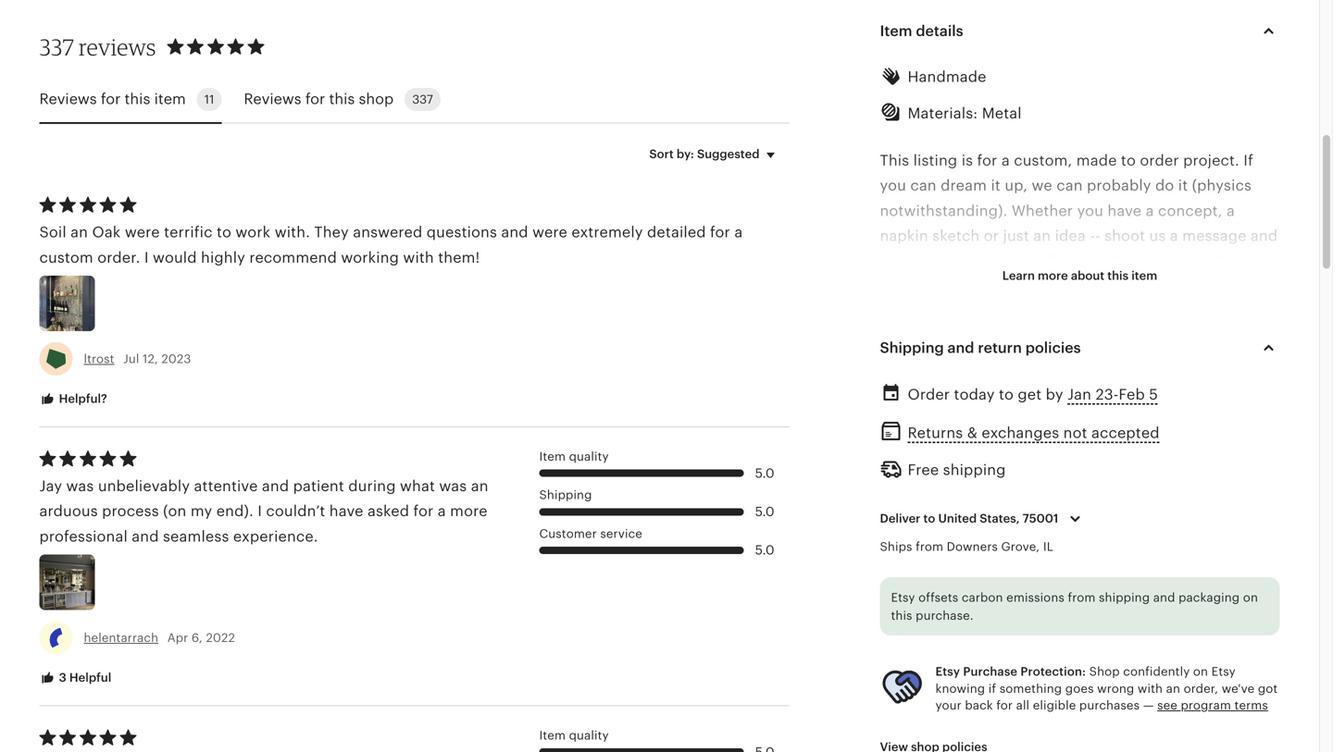 Task type: describe. For each thing, give the bounding box(es) containing it.
helpful?
[[56, 392, 107, 406]]

each
[[880, 429, 915, 446]]

design inside this listing is for a custom, made to order project.  if you can dream it up, we can probably do it (physics notwithstanding).  whether you have a concept, a napkin sketch or just an idea -- shoot us a message and we would be happy to discuss!  we can help with just fabrication or even with the design from the beginning.
[[1083, 278, 1132, 295]]

knowing
[[936, 682, 985, 696]]

order.
[[97, 249, 140, 266]]

free
[[908, 462, 939, 479]]

and inside dropdown button
[[948, 340, 975, 357]]

policies
[[1026, 340, 1081, 357]]

sketch
[[933, 228, 980, 245]]

for inside shop confidently on etsy knowing if something goes wrong with an order, we've got your back for all eligible purchases —
[[997, 699, 1013, 713]]

see program terms link
[[1157, 699, 1268, 713]]

each piece we do is custom, so send us a message to kick off the design process!
[[880, 429, 1265, 471]]

details
[[916, 23, 964, 39]]

helentarrach
[[84, 631, 158, 645]]

with inside shop confidently on etsy knowing if something goes wrong with an order, we've got your back for all eligible purchases —
[[1138, 682, 1163, 696]]

view details of this review photo by helentarrach image
[[39, 555, 95, 611]]

by:
[[677, 147, 694, 161]]

2022
[[206, 631, 235, 645]]

locally
[[880, 379, 927, 396]]

have inside jay was unbelievably attentive and patient during what was an arduous process (on my end). i couldn't have asked for a more professional and seamless experience.
[[329, 503, 364, 520]]

i inside jay was unbelievably attentive and patient during what was an arduous process (on my end). i couldn't have asked for a more professional and seamless experience.
[[258, 503, 262, 520]]

this inside the etsy offsets carbon emissions from shipping and packaging on this purchase.
[[891, 609, 913, 623]]

made
[[1077, 152, 1117, 169]]

us inside this listing is for a custom, made to order project.  if you can dream it up, we can probably do it (physics notwithstanding).  whether you have a concept, a napkin sketch or just an idea -- shoot us a message and we would be happy to discuss!  we can help with just fabrication or even with the design from the beginning.
[[1150, 228, 1166, 245]]

seamless
[[163, 529, 229, 545]]

see
[[1157, 699, 1178, 713]]

deliver
[[880, 512, 921, 526]]

jay
[[39, 478, 62, 495]]

shipping for shipping
[[539, 489, 592, 502]]

a up up,
[[1002, 152, 1010, 169]]

23-
[[1096, 387, 1119, 403]]

and up couldn't
[[262, 478, 289, 495]]

order,
[[1184, 682, 1219, 696]]

1 horizontal spatial just
[[1233, 253, 1259, 270]]

you down arrange
[[939, 354, 966, 370]]

up,
[[1005, 177, 1028, 194]]

jay was unbelievably attentive and patient during what was an arduous process (on my end). i couldn't have asked for a more professional and seamless experience.
[[39, 478, 489, 545]]

customer
[[539, 527, 597, 541]]

to inside "each piece we do is custom, so send us a message to kick off the design process!"
[[1250, 429, 1265, 446]]

the inside "each piece we do is custom, so send us a message to kick off the design process!"
[[937, 454, 961, 471]]

an inside jay was unbelievably attentive and patient during what was an arduous process (on my end). i couldn't have asked for a more professional and seamless experience.
[[471, 478, 489, 495]]

item inside dropdown button
[[880, 23, 912, 39]]

highly
[[201, 249, 245, 266]]

handmade
[[908, 69, 987, 85]]

can up provide
[[906, 329, 933, 345]]

this listing is for a custom, made to order project.  if you can dream it up, we can probably do it (physics notwithstanding).  whether you have a concept, a napkin sketch or just an idea -- shoot us a message and we would be happy to discuss!  we can help with just fabrication or even with the design from the beginning.
[[880, 152, 1280, 295]]

ship
[[1028, 329, 1058, 345]]

protection:
[[1021, 665, 1086, 679]]

1 was from the left
[[66, 478, 94, 495]]

returns
[[908, 425, 963, 442]]

see program terms
[[1157, 699, 1268, 713]]

this left shop
[[329, 91, 355, 107]]

item details button
[[863, 9, 1297, 53]]

can up manufacture
[[1248, 329, 1274, 345]]

1 vertical spatial item
[[539, 450, 566, 464]]

packaging
[[1179, 591, 1240, 605]]

suggested
[[697, 147, 760, 161]]

got
[[1258, 682, 1278, 696]]

5
[[1149, 387, 1158, 403]]

be
[[953, 253, 971, 270]]

with right help
[[1198, 253, 1229, 270]]

ships
[[880, 540, 913, 554]]

piece
[[919, 429, 959, 446]]

carbon
[[962, 591, 1003, 605]]

for inside soil an oak were terrific to work with. they answered questions and were extremely detailed for a custom order. i would highly recommend working with them!
[[710, 224, 730, 241]]

if
[[1244, 152, 1254, 169]]

accepted
[[1092, 425, 1160, 442]]

1 horizontal spatial the
[[1056, 278, 1079, 295]]

etsy for etsy offsets carbon emissions from shipping and packaging on this purchase.
[[891, 591, 915, 605]]

materials: metal
[[908, 105, 1022, 122]]

for down reviews on the left top of the page
[[101, 91, 121, 107]]

happy
[[975, 253, 1020, 270]]

terms
[[1235, 699, 1268, 713]]

to inside "deliver to united states, 75001" dropdown button
[[924, 512, 936, 526]]

probably
[[1087, 177, 1151, 194]]

you,
[[1169, 329, 1200, 345]]

with right the even
[[1021, 278, 1052, 295]]

and down process
[[132, 529, 159, 545]]

custom, for process!
[[1027, 429, 1085, 446]]

for inside jay was unbelievably attentive and patient during what was an arduous process (on my end). i couldn't have asked for a more professional and seamless experience.
[[413, 503, 434, 520]]

helentarrach apr 6, 2022
[[84, 631, 235, 645]]

to inside soil an oak were terrific to work with. they answered questions and were extremely detailed for a custom order. i would highly recommend working with them!
[[217, 224, 231, 241]]

get
[[1018, 387, 1042, 403]]

provide
[[880, 354, 935, 370]]

emissions
[[1007, 591, 1065, 605]]

1 vertical spatial or
[[963, 278, 978, 295]]

experience.
[[233, 529, 318, 545]]

3 helpful button
[[25, 662, 125, 696]]

purchase
[[963, 665, 1018, 679]]

and down glass
[[1083, 354, 1111, 370]]

work
[[236, 224, 271, 241]]

soil
[[39, 224, 66, 241]]

2 horizontal spatial the
[[1174, 278, 1198, 295]]

patient
[[293, 478, 344, 495]]

1 item quality from the top
[[539, 450, 609, 464]]

program
[[1181, 699, 1231, 713]]

on inside shop confidently on etsy knowing if something goes wrong with an order, we've got your back for all eligible purchases —
[[1193, 665, 1208, 679]]

3
[[59, 671, 66, 685]]

working
[[341, 249, 399, 266]]

0 horizontal spatial from
[[916, 540, 944, 554]]

to right happy
[[1024, 253, 1039, 270]]

6,
[[192, 631, 203, 645]]

1 horizontal spatial or
[[984, 228, 999, 245]]

we've
[[1222, 682, 1255, 696]]

1 - from the left
[[1090, 228, 1095, 245]]

learn more about this item button
[[989, 259, 1172, 293]]

idea
[[1055, 228, 1086, 245]]

&
[[967, 425, 978, 442]]

napkin
[[880, 228, 928, 245]]

12,
[[143, 352, 158, 366]]

shipping inside the etsy offsets carbon emissions from shipping and packaging on this purchase.
[[1099, 591, 1150, 605]]

2 5.0 from the top
[[755, 505, 775, 519]]

shipping and return policies button
[[863, 326, 1297, 371]]

jan 23-feb 5 button
[[1068, 382, 1158, 409]]

shop confidently on etsy knowing if something goes wrong with an order, we've got your back for all eligible purchases —
[[936, 665, 1278, 713]]

to left you,
[[1150, 329, 1165, 345]]

3 helpful
[[56, 671, 111, 685]]

do inside this listing is for a custom, made to order project.  if you can dream it up, we can probably do it (physics notwithstanding).  whether you have a concept, a napkin sketch or just an idea -- shoot us a message and we would be happy to discuss!  we can help with just fabrication or even with the design from the beginning.
[[1156, 177, 1174, 194]]

you down this
[[880, 177, 906, 194]]

2 quality from the top
[[569, 729, 609, 743]]

an inside shop confidently on etsy knowing if something goes wrong with an order, we've got your back for all eligible purchases —
[[1166, 682, 1181, 696]]

even
[[982, 278, 1017, 295]]

etsy inside shop confidently on etsy knowing if something goes wrong with an order, we've got your back for all eligible purchases —
[[1212, 665, 1236, 679]]

process!
[[1018, 454, 1079, 471]]

2 was from the left
[[439, 478, 467, 495]]

shop
[[359, 91, 394, 107]]

from inside the etsy offsets carbon emissions from shipping and packaging on this purchase.
[[1068, 591, 1096, 605]]

reviews for reviews for this shop
[[244, 91, 301, 107]]

il
[[1043, 540, 1054, 554]]

0 vertical spatial item
[[154, 91, 186, 107]]

a down probably
[[1146, 203, 1154, 219]]

sort
[[649, 147, 674, 161]]

custom, for we
[[1014, 152, 1073, 169]]

an inside soil an oak were terrific to work with. they answered questions and were extremely detailed for a custom order. i would highly recommend working with them!
[[71, 224, 88, 241]]

and inside the etsy offsets carbon emissions from shipping and packaging on this purchase.
[[1153, 591, 1175, 605]]

kick
[[880, 454, 909, 471]]

direct
[[1103, 329, 1146, 345]]

us inside "each piece we do is custom, so send us a message to kick off the design process!"
[[1149, 429, 1166, 446]]

glass
[[1062, 329, 1099, 345]]

back
[[965, 699, 993, 713]]

message inside this listing is for a custom, made to order project.  if you can dream it up, we can probably do it (physics notwithstanding).  whether you have a concept, a napkin sketch or just an idea -- shoot us a message and we would be happy to discuss!  we can help with just fabrication or even with the design from the beginning.
[[1183, 228, 1247, 245]]



Task type: locate. For each thing, give the bounding box(es) containing it.
we inside we can arrange and ship glass direct to you, or we can provide you with cut sheets and specs to manufacture locally if you prefer.
[[1223, 329, 1244, 345]]

shipping up customer at the bottom left of the page
[[539, 489, 592, 502]]

0 vertical spatial custom,
[[1014, 152, 1073, 169]]

shipping up locally
[[880, 340, 944, 357]]

1 horizontal spatial it
[[1178, 177, 1188, 194]]

if right locally
[[931, 379, 941, 396]]

unbelievably
[[98, 478, 190, 495]]

professional
[[39, 529, 128, 545]]

deliver to united states, 75001 button
[[866, 500, 1100, 539]]

detailed
[[647, 224, 706, 241]]

would up fabrication
[[905, 253, 949, 270]]

so
[[1089, 429, 1106, 446]]

a down (physics
[[1227, 203, 1235, 219]]

0 vertical spatial do
[[1156, 177, 1174, 194]]

for down 'what'
[[413, 503, 434, 520]]

helentarrach link
[[84, 631, 158, 645]]

etsy purchase protection:
[[936, 665, 1086, 679]]

do down the order
[[1156, 177, 1174, 194]]

would down terrific
[[153, 249, 197, 266]]

for right detailed
[[710, 224, 730, 241]]

you up idea
[[1077, 203, 1104, 219]]

1 quality from the top
[[569, 450, 609, 464]]

0 horizontal spatial is
[[962, 152, 973, 169]]

0 horizontal spatial it
[[991, 177, 1001, 194]]

2 vertical spatial or
[[1204, 329, 1219, 345]]

1 horizontal spatial 337
[[412, 92, 433, 106]]

0 vertical spatial message
[[1183, 228, 1247, 245]]

etsy up knowing
[[936, 665, 960, 679]]

we up manufacture
[[1223, 329, 1244, 345]]

tab list containing reviews for this item
[[39, 77, 789, 124]]

a right asked
[[438, 503, 446, 520]]

with inside soil an oak were terrific to work with. they answered questions and were extremely detailed for a custom order. i would highly recommend working with them!
[[403, 249, 434, 266]]

1 horizontal spatial item
[[1132, 269, 1158, 283]]

1 vertical spatial design
[[965, 454, 1014, 471]]

1 horizontal spatial shipping
[[880, 340, 944, 357]]

we down the napkin
[[880, 253, 901, 270]]

etsy left the offsets
[[891, 591, 915, 605]]

custom, inside "each piece we do is custom, so send us a message to kick off the design process!"
[[1027, 429, 1085, 446]]

etsy for etsy purchase protection:
[[936, 665, 960, 679]]

an inside this listing is for a custom, made to order project.  if you can dream it up, we can probably do it (physics notwithstanding).  whether you have a concept, a napkin sketch or just an idea -- shoot us a message and we would be happy to discuss!  we can help with just fabrication or even with the design from the beginning.
[[1034, 228, 1051, 245]]

and left return
[[948, 340, 975, 357]]

design down discuss!
[[1083, 278, 1132, 295]]

with inside we can arrange and ship glass direct to you, or we can provide you with cut sheets and specs to manufacture locally if you prefer.
[[970, 354, 1001, 370]]

and left packaging
[[1153, 591, 1175, 605]]

0 vertical spatial have
[[1108, 203, 1142, 219]]

2 - from the left
[[1095, 228, 1101, 245]]

reviews right 11
[[244, 91, 301, 107]]

2 were from the left
[[532, 224, 568, 241]]

1 vertical spatial custom,
[[1027, 429, 1085, 446]]

2 vertical spatial 5.0
[[755, 544, 775, 558]]

jul
[[123, 352, 139, 366]]

337 for 337 reviews
[[39, 33, 74, 60]]

1 horizontal spatial shipping
[[1099, 591, 1150, 605]]

this right about
[[1108, 269, 1129, 283]]

we
[[1106, 253, 1128, 270], [880, 329, 902, 345]]

and up the beginning.
[[1251, 228, 1278, 245]]

1 vertical spatial have
[[329, 503, 364, 520]]

tab list
[[39, 77, 789, 124]]

1 horizontal spatial etsy
[[936, 665, 960, 679]]

5.0 for quality
[[755, 467, 775, 481]]

ltrost link
[[84, 352, 114, 366]]

or right you,
[[1204, 329, 1219, 345]]

shipping up shop
[[1099, 591, 1150, 605]]

- left shoot
[[1095, 228, 1101, 245]]

a inside soil an oak were terrific to work with. they answered questions and were extremely detailed for a custom order. i would highly recommend working with them!
[[735, 224, 743, 241]]

custom, up process!
[[1027, 429, 1085, 446]]

etsy inside the etsy offsets carbon emissions from shipping and packaging on this purchase.
[[891, 591, 915, 605]]

just up happy
[[1003, 228, 1030, 245]]

1 vertical spatial i
[[258, 503, 262, 520]]

0 vertical spatial item
[[880, 23, 912, 39]]

1 vertical spatial from
[[916, 540, 944, 554]]

about
[[1071, 269, 1105, 283]]

1 horizontal spatial were
[[532, 224, 568, 241]]

i inside soil an oak were terrific to work with. they answered questions and were extremely detailed for a custom order. i would highly recommend working with them!
[[144, 249, 149, 266]]

just up the beginning.
[[1233, 253, 1259, 270]]

0 horizontal spatial shipping
[[539, 489, 592, 502]]

us up help
[[1150, 228, 1166, 245]]

1 horizontal spatial on
[[1243, 591, 1258, 605]]

have up shoot
[[1108, 203, 1142, 219]]

it left up,
[[991, 177, 1001, 194]]

order
[[908, 387, 950, 403]]

0 horizontal spatial more
[[450, 503, 488, 520]]

an right 'what'
[[471, 478, 489, 495]]

shipping and return policies
[[880, 340, 1081, 357]]

this
[[880, 152, 909, 169]]

1 horizontal spatial more
[[1038, 269, 1068, 283]]

2 vertical spatial from
[[1068, 591, 1096, 605]]

offsets
[[919, 591, 959, 605]]

extremely
[[572, 224, 643, 241]]

fabrication
[[880, 278, 959, 295]]

this inside dropdown button
[[1108, 269, 1129, 283]]

an up see
[[1166, 682, 1181, 696]]

it
[[991, 177, 1001, 194], [1178, 177, 1188, 194]]

1 horizontal spatial reviews
[[244, 91, 301, 107]]

1 vertical spatial if
[[989, 682, 996, 696]]

this down reviews on the left top of the page
[[125, 91, 150, 107]]

and up 'cut'
[[997, 329, 1024, 345]]

is up process!
[[1011, 429, 1022, 446]]

helpful
[[69, 671, 111, 685]]

shipping for shipping and return policies
[[880, 340, 944, 357]]

reviews down the 337 reviews
[[39, 91, 97, 107]]

would inside soil an oak were terrific to work with. they answered questions and were extremely detailed for a custom order. i would highly recommend working with them!
[[153, 249, 197, 266]]

exchanges
[[982, 425, 1060, 442]]

1 horizontal spatial would
[[905, 253, 949, 270]]

-
[[1090, 228, 1095, 245], [1095, 228, 1101, 245]]

jan
[[1068, 387, 1092, 403]]

they
[[314, 224, 349, 241]]

not
[[1064, 425, 1088, 442]]

1 horizontal spatial i
[[258, 503, 262, 520]]

0 horizontal spatial was
[[66, 478, 94, 495]]

from down help
[[1136, 278, 1170, 295]]

do inside "each piece we do is custom, so send us a message to kick off the design process!"
[[988, 429, 1007, 446]]

0 vertical spatial item quality
[[539, 450, 609, 464]]

item quality
[[539, 450, 609, 464], [539, 729, 609, 743]]

have down during
[[329, 503, 364, 520]]

337 for 337
[[412, 92, 433, 106]]

1 it from the left
[[991, 177, 1001, 194]]

1 vertical spatial shipping
[[1099, 591, 1150, 605]]

1 vertical spatial item
[[1132, 269, 1158, 283]]

2 horizontal spatial or
[[1204, 329, 1219, 345]]

with down answered
[[403, 249, 434, 266]]

and inside this listing is for a custom, made to order project.  if you can dream it up, we can probably do it (physics notwithstanding).  whether you have a concept, a napkin sketch or just an idea -- shoot us a message and we would be happy to discuss!  we can help with just fabrication or even with the design from the beginning.
[[1251, 228, 1278, 245]]

custom
[[39, 249, 93, 266]]

1 vertical spatial we
[[880, 329, 902, 345]]

0 horizontal spatial design
[[965, 454, 1014, 471]]

more inside learn more about this item dropdown button
[[1038, 269, 1068, 283]]

soil an oak were terrific to work with. they answered questions and were extremely detailed for a custom order. i would highly recommend working with them!
[[39, 224, 743, 266]]

2 horizontal spatial from
[[1136, 278, 1170, 295]]

0 vertical spatial shipping
[[943, 462, 1006, 479]]

337
[[39, 33, 74, 60], [412, 92, 433, 106]]

0 horizontal spatial if
[[931, 379, 941, 396]]

something
[[1000, 682, 1062, 696]]

custom,
[[1014, 152, 1073, 169], [1027, 429, 1085, 446]]

0 vertical spatial 337
[[39, 33, 74, 60]]

0 horizontal spatial reviews
[[39, 91, 97, 107]]

more right asked
[[450, 503, 488, 520]]

my
[[191, 503, 212, 520]]

1 horizontal spatial was
[[439, 478, 467, 495]]

i right order.
[[144, 249, 149, 266]]

apr
[[167, 631, 188, 645]]

2 reviews from the left
[[244, 91, 301, 107]]

metal
[[982, 105, 1022, 122]]

can down made
[[1057, 177, 1083, 194]]

more right learn
[[1038, 269, 1068, 283]]

is
[[962, 152, 973, 169], [1011, 429, 1022, 446]]

if down purchase
[[989, 682, 996, 696]]

a up help
[[1170, 228, 1179, 245]]

ltrost jul 12, 2023
[[84, 352, 191, 366]]

1 vertical spatial us
[[1149, 429, 1166, 446]]

0 horizontal spatial have
[[329, 503, 364, 520]]

—
[[1143, 699, 1154, 713]]

have
[[1108, 203, 1142, 219], [329, 503, 364, 520]]

can down shoot
[[1132, 253, 1158, 270]]

attentive
[[194, 478, 258, 495]]

1 horizontal spatial from
[[1068, 591, 1096, 605]]

we right piece on the right of the page
[[963, 429, 984, 446]]

337 right shop
[[412, 92, 433, 106]]

the down help
[[1174, 278, 1198, 295]]

is inside "each piece we do is custom, so send us a message to kick off the design process!"
[[1011, 429, 1022, 446]]

- right idea
[[1090, 228, 1095, 245]]

a right send on the right bottom
[[1170, 429, 1178, 446]]

for left shop
[[305, 91, 325, 107]]

0 horizontal spatial etsy
[[891, 591, 915, 605]]

0 vertical spatial from
[[1136, 278, 1170, 295]]

design down &
[[965, 454, 1014, 471]]

5.0
[[755, 467, 775, 481], [755, 505, 775, 519], [755, 544, 775, 558]]

would inside this listing is for a custom, made to order project.  if you can dream it up, we can probably do it (physics notwithstanding).  whether you have a concept, a napkin sketch or just an idea -- shoot us a message and we would be happy to discuss!  we can help with just fabrication or even with the design from the beginning.
[[905, 253, 949, 270]]

from
[[1136, 278, 1170, 295], [916, 540, 944, 554], [1068, 591, 1096, 605]]

materials:
[[908, 105, 978, 122]]

0 horizontal spatial shipping
[[943, 462, 1006, 479]]

0 vertical spatial is
[[962, 152, 973, 169]]

a inside "each piece we do is custom, so send us a message to kick off the design process!"
[[1170, 429, 1178, 446]]

was up arduous
[[66, 478, 94, 495]]

do
[[1156, 177, 1174, 194], [988, 429, 1007, 446]]

do right &
[[988, 429, 1007, 446]]

item left help
[[1132, 269, 1158, 283]]

ltrost
[[84, 352, 114, 366]]

you left prefer.
[[945, 379, 971, 396]]

item inside learn more about this item dropdown button
[[1132, 269, 1158, 283]]

it up concept,
[[1178, 177, 1188, 194]]

to up highly
[[217, 224, 231, 241]]

shoot
[[1105, 228, 1145, 245]]

cut
[[1005, 354, 1028, 370]]

5.0 for service
[[755, 544, 775, 558]]

1 vertical spatial quality
[[569, 729, 609, 743]]

message inside "each piece we do is custom, so send us a message to kick off the design process!"
[[1182, 429, 1246, 446]]

custom, inside this listing is for a custom, made to order project.  if you can dream it up, we can probably do it (physics notwithstanding).  whether you have a concept, a napkin sketch or just an idea -- shoot us a message and we would be happy to discuss!  we can help with just fabrication or even with the design from the beginning.
[[1014, 152, 1073, 169]]

is inside this listing is for a custom, made to order project.  if you can dream it up, we can probably do it (physics notwithstanding).  whether you have a concept, a napkin sketch or just an idea -- shoot us a message and we would be happy to discuss!  we can help with just fabrication or even with the design from the beginning.
[[962, 152, 973, 169]]

more
[[1038, 269, 1068, 283], [450, 503, 488, 520]]

1 vertical spatial is
[[1011, 429, 1022, 446]]

2 item quality from the top
[[539, 729, 609, 743]]

1 vertical spatial just
[[1233, 253, 1259, 270]]

we up provide
[[880, 329, 902, 345]]

to down you,
[[1161, 354, 1176, 370]]

from right the emissions
[[1068, 591, 1096, 605]]

we down shoot
[[1106, 253, 1128, 270]]

we can arrange and ship glass direct to you, or we can provide you with cut sheets and specs to manufacture locally if you prefer.
[[880, 329, 1274, 396]]

1 horizontal spatial if
[[989, 682, 996, 696]]

questions
[[427, 224, 497, 241]]

can down listing
[[911, 177, 937, 194]]

we inside this listing is for a custom, made to order project.  if you can dream it up, we can probably do it (physics notwithstanding).  whether you have a concept, a napkin sketch or just an idea -- shoot us a message and we would be happy to discuss!  we can help with just fabrication or even with the design from the beginning.
[[1106, 253, 1128, 270]]

0 horizontal spatial we
[[880, 329, 902, 345]]

0 vertical spatial we
[[1106, 253, 1128, 270]]

3 5.0 from the top
[[755, 544, 775, 558]]

shipping inside dropdown button
[[880, 340, 944, 357]]

if inside we can arrange and ship glass direct to you, or we can provide you with cut sheets and specs to manufacture locally if you prefer.
[[931, 379, 941, 396]]

1 vertical spatial more
[[450, 503, 488, 520]]

an right soil at the left of the page
[[71, 224, 88, 241]]

1 vertical spatial do
[[988, 429, 1007, 446]]

0 vertical spatial i
[[144, 249, 149, 266]]

recommend
[[249, 249, 337, 266]]

or inside we can arrange and ship glass direct to you, or we can provide you with cut sheets and specs to manufacture locally if you prefer.
[[1204, 329, 1219, 345]]

more inside jay was unbelievably attentive and patient during what was an arduous process (on my end). i couldn't have asked for a more professional and seamless experience.
[[450, 503, 488, 520]]

0 vertical spatial shipping
[[880, 340, 944, 357]]

prefer.
[[975, 379, 1022, 396]]

an
[[71, 224, 88, 241], [1034, 228, 1051, 245], [471, 478, 489, 495], [1166, 682, 1181, 696]]

we inside we can arrange and ship glass direct to you, or we can provide you with cut sheets and specs to manufacture locally if you prefer.
[[880, 329, 902, 345]]

0 vertical spatial on
[[1243, 591, 1258, 605]]

dream
[[941, 177, 987, 194]]

to left get
[[999, 387, 1014, 403]]

for inside this listing is for a custom, made to order project.  if you can dream it up, we can probably do it (physics notwithstanding).  whether you have a concept, a napkin sketch or just an idea -- shoot us a message and we would be happy to discuss!  we can help with just fabrication or even with the design from the beginning.
[[977, 152, 998, 169]]

the right off
[[937, 454, 961, 471]]

1 horizontal spatial we
[[1106, 253, 1128, 270]]

we inside "each piece we do is custom, so send us a message to kick off the design process!"
[[963, 429, 984, 446]]

were up order.
[[125, 224, 160, 241]]

0 horizontal spatial do
[[988, 429, 1007, 446]]

0 horizontal spatial or
[[963, 278, 978, 295]]

1 reviews from the left
[[39, 91, 97, 107]]

was right 'what'
[[439, 478, 467, 495]]

grove,
[[1001, 540, 1040, 554]]

1 horizontal spatial do
[[1156, 177, 1174, 194]]

1 vertical spatial message
[[1182, 429, 1246, 446]]

etsy offsets carbon emissions from shipping and packaging on this purchase.
[[891, 591, 1258, 623]]

0 horizontal spatial just
[[1003, 228, 1030, 245]]

all
[[1016, 699, 1030, 713]]

0 horizontal spatial the
[[937, 454, 961, 471]]

item left 11
[[154, 91, 186, 107]]

1 were from the left
[[125, 224, 160, 241]]

whether
[[1012, 203, 1073, 219]]

0 vertical spatial if
[[931, 379, 941, 396]]

0 horizontal spatial would
[[153, 249, 197, 266]]

on inside the etsy offsets carbon emissions from shipping and packaging on this purchase.
[[1243, 591, 1258, 605]]

0 vertical spatial 5.0
[[755, 467, 775, 481]]

to up probably
[[1121, 152, 1136, 169]]

view details of this review photo by ltrost image
[[39, 276, 95, 331]]

message down manufacture
[[1182, 429, 1246, 446]]

states,
[[980, 512, 1020, 526]]

with up prefer.
[[970, 354, 1001, 370]]

reviews for reviews for this item
[[39, 91, 97, 107]]

and right questions
[[501, 224, 528, 241]]

1 vertical spatial item quality
[[539, 729, 609, 743]]

11
[[204, 92, 214, 106]]

discuss!
[[1043, 253, 1102, 270]]

0 horizontal spatial i
[[144, 249, 149, 266]]

1 horizontal spatial have
[[1108, 203, 1142, 219]]

return
[[978, 340, 1022, 357]]

0 vertical spatial us
[[1150, 228, 1166, 245]]

learn
[[1003, 269, 1035, 283]]

for left all
[[997, 699, 1013, 713]]

united
[[938, 512, 977, 526]]

1 vertical spatial 5.0
[[755, 505, 775, 519]]

from inside this listing is for a custom, made to order project.  if you can dream it up, we can probably do it (physics notwithstanding).  whether you have a concept, a napkin sketch or just an idea -- shoot us a message and we would be happy to discuss!  we can help with just fabrication or even with the design from the beginning.
[[1136, 278, 1170, 295]]

eligible
[[1033, 699, 1076, 713]]

a inside jay was unbelievably attentive and patient during what was an arduous process (on my end). i couldn't have asked for a more professional and seamless experience.
[[438, 503, 446, 520]]

from right ships
[[916, 540, 944, 554]]

this left purchase.
[[891, 609, 913, 623]]

feb
[[1119, 387, 1145, 403]]

0 vertical spatial just
[[1003, 228, 1030, 245]]

purchase.
[[916, 609, 974, 623]]

shipping down &
[[943, 462, 1006, 479]]

0 horizontal spatial 337
[[39, 33, 74, 60]]

on up "order,"
[[1193, 665, 1208, 679]]

or up happy
[[984, 228, 999, 245]]

free shipping
[[908, 462, 1006, 479]]

1 vertical spatial 337
[[412, 92, 433, 106]]

if inside shop confidently on etsy knowing if something goes wrong with an order, we've got your back for all eligible purchases —
[[989, 682, 996, 696]]

0 vertical spatial or
[[984, 228, 999, 245]]

or down be
[[963, 278, 978, 295]]

was
[[66, 478, 94, 495], [439, 478, 467, 495]]

1 horizontal spatial design
[[1083, 278, 1132, 295]]

and inside soil an oak were terrific to work with. they answered questions and were extremely detailed for a custom order. i would highly recommend working with them!
[[501, 224, 528, 241]]

shop
[[1089, 665, 1120, 679]]

listing
[[914, 152, 958, 169]]

the down discuss!
[[1056, 278, 1079, 295]]

message down concept,
[[1183, 228, 1247, 245]]

1 vertical spatial on
[[1193, 665, 1208, 679]]

2 it from the left
[[1178, 177, 1188, 194]]

1 vertical spatial shipping
[[539, 489, 592, 502]]

i right end).
[[258, 503, 262, 520]]

(physics
[[1192, 177, 1252, 194]]

an down whether
[[1034, 228, 1051, 245]]

0 vertical spatial quality
[[569, 450, 609, 464]]

design inside "each piece we do is custom, so send us a message to kick off the design process!"
[[965, 454, 1014, 471]]

1 horizontal spatial is
[[1011, 429, 1022, 446]]

2 vertical spatial item
[[539, 729, 566, 743]]

off
[[913, 454, 933, 471]]

0 vertical spatial design
[[1083, 278, 1132, 295]]

2 horizontal spatial etsy
[[1212, 665, 1236, 679]]

goes
[[1066, 682, 1094, 696]]

were left extremely
[[532, 224, 568, 241]]

0 horizontal spatial on
[[1193, 665, 1208, 679]]

1 5.0 from the top
[[755, 467, 775, 481]]

etsy up we've
[[1212, 665, 1236, 679]]

we up whether
[[1032, 177, 1053, 194]]

learn more about this item
[[1003, 269, 1158, 283]]

end).
[[216, 503, 254, 520]]

0 horizontal spatial item
[[154, 91, 186, 107]]

0 horizontal spatial were
[[125, 224, 160, 241]]

a
[[1002, 152, 1010, 169], [1146, 203, 1154, 219], [1227, 203, 1235, 219], [735, 224, 743, 241], [1170, 228, 1179, 245], [1170, 429, 1178, 446], [438, 503, 446, 520]]

downers
[[947, 540, 998, 554]]

for up the dream
[[977, 152, 998, 169]]

today
[[954, 387, 995, 403]]

0 vertical spatial more
[[1038, 269, 1068, 283]]

have inside this listing is for a custom, made to order project.  if you can dream it up, we can probably do it (physics notwithstanding).  whether you have a concept, a napkin sketch or just an idea -- shoot us a message and we would be happy to discuss!  we can help with just fabrication or even with the design from the beginning.
[[1108, 203, 1142, 219]]



Task type: vqa. For each thing, say whether or not it's contained in the screenshot.
Mobile and Airpods Cases
no



